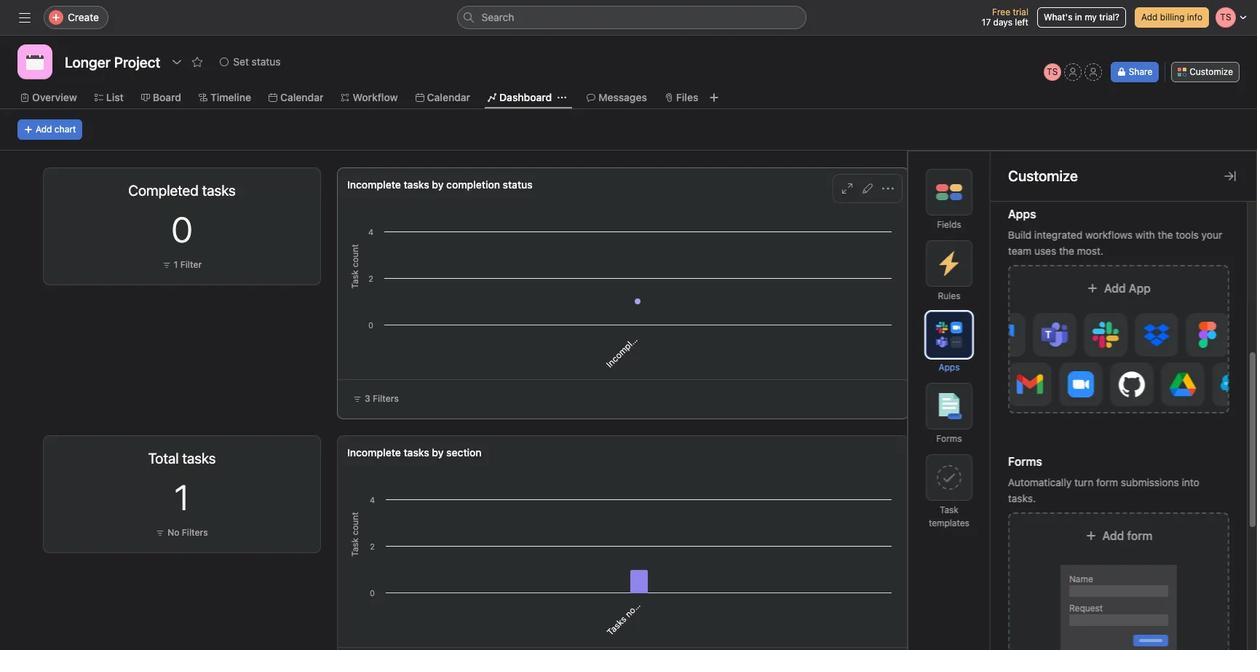 Task type: vqa. For each thing, say whether or not it's contained in the screenshot.
your
yes



Task type: describe. For each thing, give the bounding box(es) containing it.
1 vertical spatial form
[[1127, 529, 1153, 542]]

free trial 17 days left
[[982, 7, 1028, 28]]

dashboard
[[499, 91, 552, 103]]

in inside what's in my trial? button
[[1075, 12, 1082, 23]]

more actions image
[[294, 451, 306, 462]]

create
[[68, 11, 99, 23]]

ts
[[1047, 66, 1058, 77]]

workflows
[[1085, 229, 1133, 241]]

templates
[[929, 518, 970, 528]]

1 vertical spatial the
[[1059, 245, 1074, 257]]

tasks
[[605, 614, 629, 638]]

build integrated workflows with the tools your team uses the most.
[[1008, 229, 1222, 257]]

not
[[623, 602, 640, 620]]

add form
[[1102, 529, 1153, 542]]

build
[[1008, 229, 1032, 241]]

by section
[[432, 446, 482, 459]]

1 horizontal spatial the
[[1158, 229, 1173, 241]]

3
[[365, 393, 370, 404]]

files
[[676, 91, 698, 103]]

0 for first 0 button from the left
[[171, 209, 193, 250]]

add tab image
[[709, 92, 720, 103]]

team
[[1008, 245, 1032, 257]]

3 filters button
[[346, 389, 405, 409]]

by
[[432, 178, 444, 191]]

customize inside dropdown button
[[1190, 66, 1233, 77]]

incomplete for incomplete tasks by section
[[347, 446, 401, 459]]

customize button
[[1171, 62, 1240, 82]]

no filters button
[[152, 526, 212, 540]]

1 1 filter button from the left
[[158, 258, 206, 272]]

1 vertical spatial forms
[[1008, 455, 1042, 468]]

submissions
[[1121, 476, 1179, 488]]

0 for second 0 button from the left
[[1054, 209, 1075, 250]]

trial?
[[1099, 12, 1119, 23]]

1 1 filter from the left
[[174, 259, 202, 270]]

free
[[992, 7, 1010, 17]]

search list box
[[457, 6, 806, 29]]

edit chart image for 0
[[274, 183, 285, 194]]

add to starred image
[[192, 56, 203, 68]]

1 0 button from the left
[[171, 209, 193, 250]]

board link
[[141, 90, 181, 106]]

what's
[[1044, 12, 1073, 23]]

automatically turn form submissions into tasks.
[[1008, 476, 1200, 504]]

add for add chart
[[36, 124, 52, 135]]

with
[[1135, 229, 1155, 241]]

messages
[[599, 91, 647, 103]]

incomplete tasks by section
[[347, 446, 482, 459]]

no filters
[[168, 527, 208, 538]]

tools
[[1176, 229, 1199, 241]]

add chart button
[[17, 119, 82, 140]]

0 vertical spatial apps
[[1008, 207, 1036, 221]]

task
[[940, 504, 959, 515]]

create button
[[44, 6, 108, 29]]

name
[[1069, 574, 1093, 585]]

completion status
[[446, 178, 533, 191]]

share
[[1129, 66, 1152, 77]]

days
[[993, 17, 1013, 28]]

info
[[1187, 12, 1203, 23]]

add for add form
[[1102, 529, 1124, 542]]

calendar for first calendar "link" from the right
[[427, 91, 470, 103]]

into
[[1182, 476, 1200, 488]]

most.
[[1077, 245, 1103, 257]]

set
[[233, 55, 249, 68]]

add app button
[[1002, 265, 1235, 413]]

left
[[1015, 17, 1028, 28]]

2 1 filter from the left
[[1056, 259, 1084, 270]]

set status
[[233, 55, 281, 68]]

workflow link
[[341, 90, 398, 106]]

timeline
[[210, 91, 251, 103]]

expand sidebar image
[[19, 12, 31, 23]]

board
[[153, 91, 181, 103]]

messages link
[[587, 90, 647, 106]]

what's in my trial?
[[1044, 12, 1119, 23]]

filters for 3 filters
[[373, 393, 399, 404]]

add billing info
[[1141, 12, 1203, 23]]

workflow
[[353, 91, 398, 103]]

fields
[[937, 219, 961, 230]]

search
[[482, 11, 514, 23]]

tasks.
[[1008, 492, 1036, 504]]

1 filter from the left
[[180, 259, 202, 270]]

search button
[[457, 6, 806, 29]]

tasks not in a section
[[605, 567, 675, 638]]

calendar for 1st calendar "link" from left
[[280, 91, 324, 103]]

more actions image for incomplete tasks by completion status
[[882, 183, 894, 194]]

add for add billing info
[[1141, 12, 1158, 23]]

request
[[1069, 603, 1103, 614]]

my
[[1085, 12, 1097, 23]]

ts button
[[1044, 63, 1061, 81]]

completed tasks
[[128, 182, 236, 199]]



Task type: locate. For each thing, give the bounding box(es) containing it.
0 horizontal spatial calendar
[[280, 91, 324, 103]]

0 button down 'completed tasks'
[[171, 209, 193, 250]]

filters
[[373, 393, 399, 404], [182, 527, 208, 538]]

task templates
[[929, 504, 970, 528]]

0 horizontal spatial apps
[[939, 362, 960, 373]]

the right with
[[1158, 229, 1173, 241]]

2 0 button from the left
[[1054, 209, 1075, 250]]

2 calendar from the left
[[427, 91, 470, 103]]

list link
[[95, 90, 124, 106]]

1 vertical spatial filters
[[182, 527, 208, 538]]

0 horizontal spatial filter
[[180, 259, 202, 270]]

2 filter from the left
[[1063, 259, 1084, 270]]

0 vertical spatial tasks
[[404, 178, 429, 191]]

1 horizontal spatial 1 filter button
[[1041, 258, 1088, 272]]

incomplete for incomplete
[[604, 330, 644, 370]]

0 vertical spatial the
[[1158, 229, 1173, 241]]

1
[[174, 259, 178, 270], [1056, 259, 1060, 270], [174, 477, 189, 518]]

overdue tasks
[[1018, 182, 1110, 199]]

incomplete
[[347, 178, 401, 191], [604, 330, 644, 370], [347, 446, 401, 459]]

0 horizontal spatial 0 button
[[171, 209, 193, 250]]

1 vertical spatial tasks
[[404, 446, 429, 459]]

1 horizontal spatial calendar link
[[415, 90, 470, 106]]

1 horizontal spatial form
[[1127, 529, 1153, 542]]

calendar
[[280, 91, 324, 103], [427, 91, 470, 103]]

incomplete for incomplete tasks by completion status
[[347, 178, 401, 191]]

calendar left dashboard link at top
[[427, 91, 470, 103]]

calendar link right workflow
[[415, 90, 470, 106]]

list
[[106, 91, 124, 103]]

0 horizontal spatial 1 filter button
[[158, 258, 206, 272]]

section
[[646, 567, 675, 596]]

incomplete tasks by completion status
[[347, 178, 533, 191]]

1 horizontal spatial filters
[[373, 393, 399, 404]]

1 vertical spatial customize
[[1008, 167, 1078, 184]]

billing
[[1160, 12, 1185, 23]]

customize up integrated
[[1008, 167, 1078, 184]]

more actions image
[[294, 183, 306, 194], [882, 183, 894, 194]]

0 button left most.
[[1054, 209, 1075, 250]]

add
[[1141, 12, 1158, 23], [36, 124, 52, 135], [1104, 282, 1126, 295], [1102, 529, 1124, 542]]

status
[[252, 55, 281, 68]]

1 tasks from the top
[[404, 178, 429, 191]]

add inside 'button'
[[1141, 12, 1158, 23]]

the
[[1158, 229, 1173, 241], [1059, 245, 1074, 257]]

add billing info button
[[1135, 7, 1209, 28]]

edit chart image
[[274, 183, 285, 194], [862, 183, 873, 194], [274, 451, 285, 462]]

1 calendar link from the left
[[269, 90, 324, 106]]

a
[[641, 590, 652, 601]]

1 horizontal spatial forms
[[1008, 455, 1042, 468]]

calendar link down status
[[269, 90, 324, 106]]

1 calendar from the left
[[280, 91, 324, 103]]

3 filters
[[365, 393, 399, 404]]

forms up task
[[936, 433, 962, 444]]

the down integrated
[[1059, 245, 1074, 257]]

tasks left by
[[404, 178, 429, 191]]

add left billing in the right top of the page
[[1141, 12, 1158, 23]]

0 vertical spatial incomplete
[[347, 178, 401, 191]]

share button
[[1111, 62, 1159, 82]]

app
[[1129, 282, 1151, 295]]

1 button
[[174, 477, 189, 518]]

apps up build
[[1008, 207, 1036, 221]]

0 button
[[171, 209, 193, 250], [1054, 209, 1075, 250]]

calendar link
[[269, 90, 324, 106], [415, 90, 470, 106]]

17
[[982, 17, 991, 28]]

view chart image for 1
[[253, 451, 265, 462]]

total tasks
[[148, 450, 216, 467]]

apps down rules
[[939, 362, 960, 373]]

1 0 from the left
[[171, 209, 193, 250]]

filters inside button
[[182, 527, 208, 538]]

tasks for by section
[[404, 446, 429, 459]]

tasks left by section
[[404, 446, 429, 459]]

0 vertical spatial form
[[1096, 476, 1118, 488]]

tasks
[[404, 178, 429, 191], [404, 446, 429, 459]]

2 calendar link from the left
[[415, 90, 470, 106]]

0 horizontal spatial filters
[[182, 527, 208, 538]]

1 horizontal spatial calendar
[[427, 91, 470, 103]]

dashboard link
[[488, 90, 552, 106]]

form down submissions
[[1127, 529, 1153, 542]]

1 filter
[[174, 259, 202, 270], [1056, 259, 1084, 270]]

0 horizontal spatial in
[[634, 595, 647, 608]]

calendar down status
[[280, 91, 324, 103]]

forms
[[936, 433, 962, 444], [1008, 455, 1042, 468]]

turn
[[1074, 476, 1094, 488]]

0 horizontal spatial 1 filter
[[174, 259, 202, 270]]

1 horizontal spatial apps
[[1008, 207, 1036, 221]]

0 horizontal spatial the
[[1059, 245, 1074, 257]]

what's in my trial? button
[[1037, 7, 1126, 28]]

filters right no
[[182, 527, 208, 538]]

2 0 from the left
[[1054, 209, 1075, 250]]

add app
[[1104, 282, 1151, 295]]

0 vertical spatial filters
[[373, 393, 399, 404]]

0 down 'completed tasks'
[[171, 209, 193, 250]]

1 vertical spatial in
[[634, 595, 647, 608]]

add left app
[[1104, 282, 1126, 295]]

more actions image for completed tasks
[[294, 183, 306, 194]]

filters for no filters
[[182, 527, 208, 538]]

0 horizontal spatial calendar link
[[269, 90, 324, 106]]

tab actions image
[[558, 93, 567, 102]]

form right turn
[[1096, 476, 1118, 488]]

filters inside button
[[373, 393, 399, 404]]

rules
[[938, 290, 960, 301]]

1 vertical spatial apps
[[939, 362, 960, 373]]

0 vertical spatial forms
[[936, 433, 962, 444]]

1 horizontal spatial in
[[1075, 12, 1082, 23]]

add for add app
[[1104, 282, 1126, 295]]

1 horizontal spatial more actions image
[[882, 183, 894, 194]]

1 horizontal spatial 1 filter
[[1056, 259, 1084, 270]]

add chart
[[36, 124, 76, 135]]

forms up automatically
[[1008, 455, 1042, 468]]

automatically
[[1008, 476, 1072, 488]]

files link
[[665, 90, 698, 106]]

0
[[171, 209, 193, 250], [1054, 209, 1075, 250]]

customize down info
[[1190, 66, 1233, 77]]

1 horizontal spatial customize
[[1190, 66, 1233, 77]]

timeline link
[[199, 90, 251, 106]]

overview
[[32, 91, 77, 103]]

apps
[[1008, 207, 1036, 221], [939, 362, 960, 373]]

None text field
[[61, 49, 164, 75]]

show options image
[[171, 56, 183, 68]]

your
[[1202, 229, 1222, 241]]

trial
[[1013, 7, 1028, 17]]

view chart image for 0
[[253, 183, 265, 194]]

uses
[[1034, 245, 1056, 257]]

1 filter button
[[158, 258, 206, 272], [1041, 258, 1088, 272]]

0 horizontal spatial form
[[1096, 476, 1118, 488]]

tasks for by
[[404, 178, 429, 191]]

0 left most.
[[1054, 209, 1075, 250]]

0 horizontal spatial more actions image
[[294, 183, 306, 194]]

form inside automatically turn form submissions into tasks.
[[1096, 476, 1118, 488]]

calendar image
[[26, 53, 44, 71]]

0 horizontal spatial forms
[[936, 433, 962, 444]]

2 tasks from the top
[[404, 446, 429, 459]]

close details image
[[1224, 170, 1236, 182]]

0 vertical spatial customize
[[1190, 66, 1233, 77]]

add down automatically turn form submissions into tasks.
[[1102, 529, 1124, 542]]

edit chart image for 1
[[274, 451, 285, 462]]

in inside tasks not in a section
[[634, 595, 647, 608]]

0 horizontal spatial 0
[[171, 209, 193, 250]]

1 more actions image from the left
[[294, 183, 306, 194]]

in
[[1075, 12, 1082, 23], [634, 595, 647, 608]]

set status button
[[214, 52, 287, 72]]

2 more actions image from the left
[[882, 183, 894, 194]]

1 horizontal spatial 0
[[1054, 209, 1075, 250]]

no
[[168, 527, 179, 538]]

view chart image
[[253, 183, 265, 194], [841, 183, 853, 194], [253, 451, 265, 462]]

filters right 3
[[373, 393, 399, 404]]

add left chart
[[36, 124, 52, 135]]

0 horizontal spatial customize
[[1008, 167, 1078, 184]]

1 horizontal spatial 0 button
[[1054, 209, 1075, 250]]

chart
[[54, 124, 76, 135]]

integrated
[[1034, 229, 1083, 241]]

1 vertical spatial incomplete
[[604, 330, 644, 370]]

1 horizontal spatial filter
[[1063, 259, 1084, 270]]

form
[[1096, 476, 1118, 488], [1127, 529, 1153, 542]]

overview link
[[20, 90, 77, 106]]

2 vertical spatial incomplete
[[347, 446, 401, 459]]

0 vertical spatial in
[[1075, 12, 1082, 23]]

2 1 filter button from the left
[[1041, 258, 1088, 272]]



